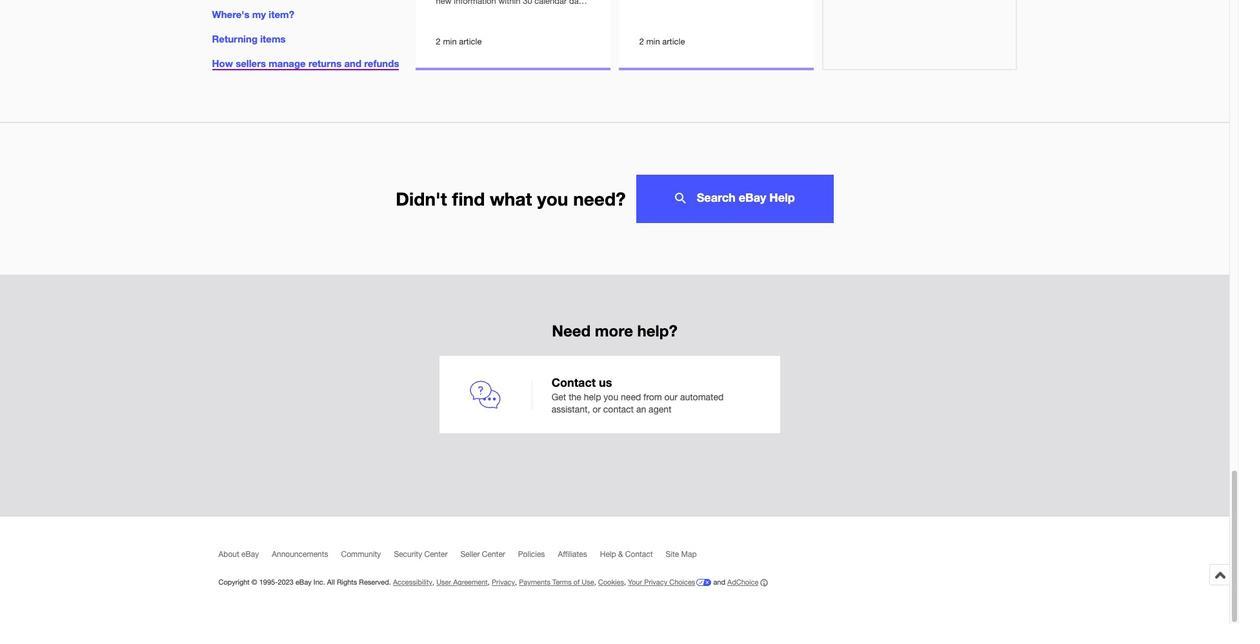 Task type: vqa. For each thing, say whether or not it's contained in the screenshot.
the top 'RATINGS'
no



Task type: describe. For each thing, give the bounding box(es) containing it.
more
[[595, 322, 633, 340]]

seller center link
[[461, 551, 518, 566]]

need
[[552, 322, 591, 340]]

refunds
[[364, 58, 399, 69]]

manage
[[269, 58, 306, 69]]

returns
[[308, 58, 342, 69]]

1 vertical spatial contact
[[625, 551, 653, 560]]

affiliates
[[558, 551, 587, 560]]

find
[[452, 188, 485, 210]]

returning items
[[212, 33, 286, 45]]

about ebay
[[218, 551, 259, 560]]

contact
[[603, 405, 634, 415]]

center for security center
[[424, 551, 448, 560]]

the
[[569, 393, 582, 403]]

where's
[[212, 9, 250, 20]]

copyright © 1995-2023 ebay inc. all rights reserved. accessibility , user agreement , privacy , payments terms of use , cookies , your privacy choices
[[218, 579, 695, 587]]

items
[[260, 33, 286, 45]]

contact us get the help you need from our automated assistant, or contact an agent
[[552, 376, 724, 415]]

ebay for search
[[739, 191, 766, 205]]

affiliates link
[[558, 551, 600, 566]]

item?
[[269, 9, 294, 20]]

get
[[552, 393, 566, 403]]

your
[[628, 579, 642, 587]]

help inside help & contact link
[[600, 551, 616, 560]]

1 horizontal spatial and
[[714, 579, 726, 587]]

community
[[341, 551, 381, 560]]

sellers
[[236, 58, 266, 69]]

automated
[[680, 393, 724, 403]]

site
[[666, 551, 679, 560]]

help inside search ebay help link
[[770, 191, 795, 205]]

community link
[[341, 551, 394, 566]]

search ebay help
[[697, 191, 795, 205]]

didn't
[[396, 188, 447, 210]]

site map
[[666, 551, 697, 560]]

2 , from the left
[[488, 579, 490, 587]]

our
[[665, 393, 678, 403]]

2023
[[278, 579, 294, 587]]

need?
[[573, 188, 626, 210]]

1 2 min article link from the left
[[415, 0, 611, 68]]

1 2 min article from the left
[[436, 37, 482, 47]]

didn't find what you need?
[[396, 188, 626, 210]]

of
[[574, 579, 580, 587]]

2 vertical spatial ebay
[[296, 579, 312, 587]]

search
[[697, 191, 736, 205]]

assistant,
[[552, 405, 590, 415]]

adchoice
[[727, 579, 759, 587]]

map
[[681, 551, 697, 560]]

3 , from the left
[[515, 579, 517, 587]]

us
[[599, 376, 612, 390]]

how sellers manage returns and refunds link
[[212, 58, 399, 71]]

all
[[327, 579, 335, 587]]

1 privacy from the left
[[492, 579, 515, 587]]

an
[[636, 405, 646, 415]]

payments terms of use link
[[519, 579, 594, 587]]

cookies link
[[598, 579, 624, 587]]

my
[[252, 9, 266, 20]]

seller
[[461, 551, 480, 560]]

your privacy choices link
[[628, 579, 712, 587]]

accessibility
[[393, 579, 432, 587]]

2 2 min article from the left
[[639, 37, 685, 47]]

2 article from the left
[[662, 37, 685, 47]]

returning
[[212, 33, 258, 45]]

1 , from the left
[[432, 579, 434, 587]]

copyright
[[218, 579, 250, 587]]

help?
[[637, 322, 678, 340]]

5 , from the left
[[624, 579, 626, 587]]

&
[[618, 551, 623, 560]]

what
[[490, 188, 532, 210]]

search ebay help link
[[636, 175, 834, 224]]

center for seller center
[[482, 551, 505, 560]]

choices
[[670, 579, 695, 587]]

4 , from the left
[[594, 579, 596, 587]]



Task type: locate. For each thing, give the bounding box(es) containing it.
accessibility link
[[393, 579, 432, 587]]

use
[[582, 579, 594, 587]]

1 vertical spatial help
[[600, 551, 616, 560]]

privacy
[[492, 579, 515, 587], [644, 579, 668, 587]]

announcements
[[272, 551, 328, 560]]

help
[[770, 191, 795, 205], [600, 551, 616, 560]]

1 horizontal spatial 2 min article
[[639, 37, 685, 47]]

security center link
[[394, 551, 461, 566]]

security
[[394, 551, 422, 560]]

2 privacy from the left
[[644, 579, 668, 587]]

0 vertical spatial and
[[344, 58, 362, 69]]

and adchoice
[[712, 579, 759, 587]]

where's my item?
[[212, 9, 294, 20]]

announcements link
[[272, 551, 341, 566]]

rights
[[337, 579, 357, 587]]

contact
[[552, 376, 596, 390], [625, 551, 653, 560]]

1 horizontal spatial you
[[604, 393, 618, 403]]

2 2 min article link from the left
[[619, 0, 814, 68]]

1 vertical spatial ebay
[[241, 551, 259, 560]]

0 horizontal spatial contact
[[552, 376, 596, 390]]

0 horizontal spatial article
[[459, 37, 482, 47]]

ebay right about
[[241, 551, 259, 560]]

cookies
[[598, 579, 624, 587]]

site map link
[[666, 551, 710, 566]]

1 horizontal spatial 2 min article link
[[619, 0, 814, 68]]

2 min from the left
[[646, 37, 660, 47]]

ebay right search
[[739, 191, 766, 205]]

you
[[537, 188, 568, 210], [604, 393, 618, 403]]

about ebay link
[[218, 551, 272, 566]]

1 horizontal spatial center
[[482, 551, 505, 560]]

where's my item? link
[[212, 9, 294, 20]]

adchoice link
[[727, 579, 768, 588]]

inc.
[[314, 579, 325, 587]]

, left user at bottom left
[[432, 579, 434, 587]]

privacy link
[[492, 579, 515, 587]]

0 horizontal spatial and
[[344, 58, 362, 69]]

min
[[443, 37, 457, 47], [646, 37, 660, 47]]

1 min from the left
[[443, 37, 457, 47]]

0 vertical spatial you
[[537, 188, 568, 210]]

1 horizontal spatial contact
[[625, 551, 653, 560]]

0 horizontal spatial you
[[537, 188, 568, 210]]

0 vertical spatial contact
[[552, 376, 596, 390]]

contact up the
[[552, 376, 596, 390]]

1 center from the left
[[424, 551, 448, 560]]

2 2 from the left
[[639, 37, 644, 47]]

, left cookies link
[[594, 579, 596, 587]]

seller center
[[461, 551, 505, 560]]

returning items link
[[212, 33, 286, 45]]

2
[[436, 37, 441, 47], [639, 37, 644, 47]]

0 vertical spatial ebay
[[739, 191, 766, 205]]

1 vertical spatial and
[[714, 579, 726, 587]]

privacy right your
[[644, 579, 668, 587]]

policies link
[[518, 551, 558, 566]]

ebay
[[739, 191, 766, 205], [241, 551, 259, 560], [296, 579, 312, 587]]

how
[[212, 58, 233, 69]]

and
[[344, 58, 362, 69], [714, 579, 726, 587]]

help & contact link
[[600, 551, 666, 566]]

contact inside contact us get the help you need from our automated assistant, or contact an agent
[[552, 376, 596, 390]]

agent
[[649, 405, 672, 415]]

how sellers manage returns and refunds
[[212, 58, 399, 69]]

1 2 from the left
[[436, 37, 441, 47]]

ebay for about
[[241, 551, 259, 560]]

you inside contact us get the help you need from our automated assistant, or contact an agent
[[604, 393, 618, 403]]

and right returns
[[344, 58, 362, 69]]

about
[[218, 551, 239, 560]]

center right security
[[424, 551, 448, 560]]

1 article from the left
[[459, 37, 482, 47]]

0 vertical spatial help
[[770, 191, 795, 205]]

, left privacy link
[[488, 579, 490, 587]]

0 horizontal spatial 2 min article
[[436, 37, 482, 47]]

payments
[[519, 579, 551, 587]]

need more help?
[[552, 322, 678, 340]]

security center
[[394, 551, 448, 560]]

and left adchoice
[[714, 579, 726, 587]]

1 horizontal spatial help
[[770, 191, 795, 205]]

2 min article link
[[415, 0, 611, 68], [619, 0, 814, 68]]

you right the what
[[537, 188, 568, 210]]

2 horizontal spatial ebay
[[739, 191, 766, 205]]

0 horizontal spatial center
[[424, 551, 448, 560]]

user
[[436, 579, 451, 587]]

policies
[[518, 551, 545, 560]]

reserved.
[[359, 579, 391, 587]]

1 vertical spatial you
[[604, 393, 618, 403]]

you up contact on the bottom
[[604, 393, 618, 403]]

0 horizontal spatial privacy
[[492, 579, 515, 587]]

terms
[[553, 579, 572, 587]]

contact right &
[[625, 551, 653, 560]]

privacy down "seller center" link
[[492, 579, 515, 587]]

from
[[644, 393, 662, 403]]

1995-
[[259, 579, 278, 587]]

0 horizontal spatial ebay
[[241, 551, 259, 560]]

2 center from the left
[[482, 551, 505, 560]]

, left your
[[624, 579, 626, 587]]

user agreement link
[[436, 579, 488, 587]]

help
[[584, 393, 601, 403]]

center
[[424, 551, 448, 560], [482, 551, 505, 560]]

,
[[432, 579, 434, 587], [488, 579, 490, 587], [515, 579, 517, 587], [594, 579, 596, 587], [624, 579, 626, 587]]

©
[[252, 579, 257, 587]]

0 horizontal spatial 2
[[436, 37, 441, 47]]

0 horizontal spatial 2 min article link
[[415, 0, 611, 68]]

ebay left inc.
[[296, 579, 312, 587]]

need
[[621, 393, 641, 403]]

1 horizontal spatial article
[[662, 37, 685, 47]]

help & contact
[[600, 551, 653, 560]]

1 horizontal spatial ebay
[[296, 579, 312, 587]]

, left the payments
[[515, 579, 517, 587]]

1 horizontal spatial min
[[646, 37, 660, 47]]

center right seller
[[482, 551, 505, 560]]

or
[[593, 405, 601, 415]]

1 horizontal spatial privacy
[[644, 579, 668, 587]]

0 horizontal spatial help
[[600, 551, 616, 560]]

1 horizontal spatial 2
[[639, 37, 644, 47]]

agreement
[[453, 579, 488, 587]]

0 horizontal spatial min
[[443, 37, 457, 47]]



